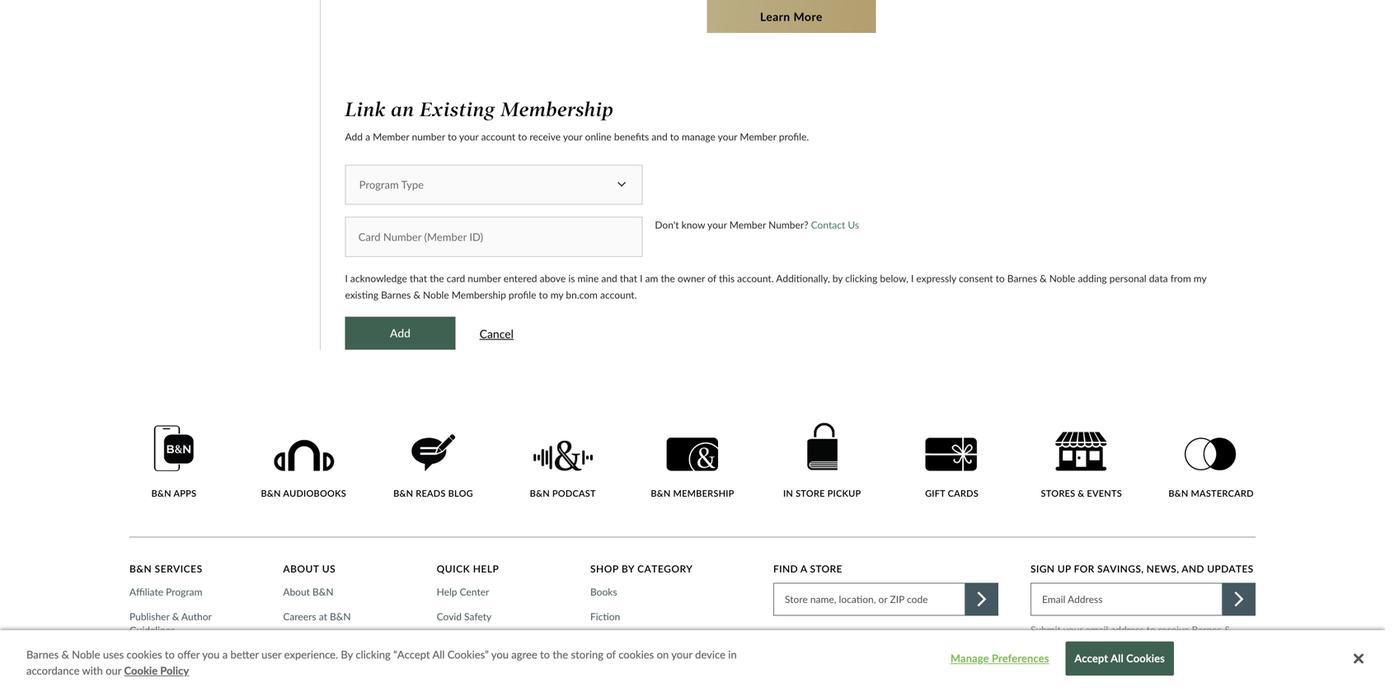 Task type: locate. For each thing, give the bounding box(es) containing it.
program
[[359, 178, 399, 191], [166, 586, 202, 598]]

0 vertical spatial of
[[708, 273, 716, 284]]

the left storing
[[553, 648, 568, 662]]

in store pickup link
[[778, 423, 867, 499]]

i
[[345, 273, 348, 284], [640, 273, 643, 284], [911, 273, 914, 284]]

your up offers
[[1063, 624, 1083, 636]]

& up accordance
[[61, 648, 69, 662]]

and right news, on the right of page
[[1182, 563, 1204, 575]]

policy inside "submit your email address to receive barnes & noble offers & updates. you can view barnes & noble's privacy policy"
[[1099, 654, 1125, 666]]

2 horizontal spatial i
[[911, 273, 914, 284]]

address
[[1111, 624, 1144, 636]]

1 about from the top
[[283, 563, 319, 575]]

1 you from the left
[[202, 648, 220, 662]]

0 vertical spatial program
[[359, 178, 399, 191]]

1 horizontal spatial all
[[1111, 652, 1124, 665]]

1 vertical spatial membership
[[452, 289, 506, 301]]

receive inside "submit your email address to receive barnes & noble offers & updates. you can view barnes & noble's privacy policy"
[[1158, 624, 1189, 636]]

affiliate program
[[129, 586, 202, 598]]

membership down card
[[452, 289, 506, 301]]

your left online
[[563, 131, 582, 142]]

that left am
[[620, 273, 637, 284]]

& inside "barnes & noble uses cookies to offer you a better user experience. by clicking "accept all cookies" you agree to the storing of cookies on your device in accordance with our"
[[61, 648, 69, 662]]

policy down updates.
[[1099, 654, 1125, 666]]

account.
[[737, 273, 774, 284], [600, 289, 637, 301]]

1 vertical spatial program
[[166, 586, 202, 598]]

quick help
[[437, 563, 499, 575]]

barnes up accordance
[[26, 648, 59, 662]]

offers
[[1059, 639, 1084, 651]]

below,
[[880, 273, 908, 284]]

1 horizontal spatial and
[[652, 131, 668, 142]]

on
[[657, 648, 669, 662]]

0 horizontal spatial program
[[166, 586, 202, 598]]

1 horizontal spatial clicking
[[845, 273, 877, 284]]

that left card
[[410, 273, 427, 284]]

cookie
[[124, 664, 158, 678]]

0 horizontal spatial receive
[[530, 131, 561, 142]]

the right am
[[661, 273, 675, 284]]

and right mine
[[601, 273, 617, 284]]

program down services
[[166, 586, 202, 598]]

b&n membership link
[[648, 438, 737, 499]]

0 vertical spatial and
[[652, 131, 668, 142]]

manage preferences
[[951, 652, 1049, 665]]

1 vertical spatial number
[[468, 273, 501, 284]]

b&n apps
[[151, 488, 197, 499]]

b&n left reads
[[393, 488, 413, 499]]

barnes down acknowledge
[[381, 289, 411, 301]]

1 horizontal spatial at
[[1060, 669, 1069, 681]]

0 vertical spatial receive
[[530, 131, 561, 142]]

b&n left membership
[[651, 488, 671, 499]]

from right data
[[1170, 273, 1191, 284]]

guidelines
[[129, 624, 175, 636]]

my down above
[[550, 289, 563, 301]]

Program Type field
[[345, 165, 643, 209]]

number right card
[[468, 273, 501, 284]]

accordance
[[26, 664, 80, 678]]

publisher & author guidelines
[[129, 611, 212, 636]]

a inside "barnes & noble uses cookies to offer you a better user experience. by clicking "accept all cookies" you agree to the storing of cookies on your device in accordance with our"
[[222, 648, 228, 662]]

membership
[[501, 98, 614, 122], [452, 289, 506, 301]]

all right "accept
[[432, 648, 445, 662]]

shop by category
[[590, 563, 693, 575]]

member
[[373, 131, 409, 142], [740, 131, 776, 142], [729, 219, 766, 231]]

careers at b&n
[[283, 611, 351, 623]]

cookies up cookie
[[127, 648, 162, 662]]

1 vertical spatial a
[[800, 563, 807, 575]]

b&n kitchen link
[[283, 660, 345, 674]]

adding
[[1078, 273, 1107, 284]]

add a member number to your account to receive your online benefits and to manage your member profile.
[[345, 131, 809, 142]]

a right add
[[365, 131, 370, 142]]

0 vertical spatial a
[[365, 131, 370, 142]]

clicking
[[845, 273, 877, 284], [356, 648, 391, 662]]

0 horizontal spatial at
[[319, 611, 327, 623]]

receive right account on the left of page
[[530, 131, 561, 142]]

b&n for b&n services
[[129, 563, 152, 575]]

publisher & author guidelines link
[[129, 611, 261, 637]]

noble down submit
[[1031, 639, 1057, 651]]

unsubscribe
[[1151, 654, 1205, 666]]

program left 'type'
[[359, 178, 399, 191]]

cancel link
[[480, 324, 514, 344]]

to right agree
[[540, 648, 550, 662]]

0 vertical spatial at
[[319, 611, 327, 623]]

1 vertical spatial us
[[322, 563, 336, 575]]

our inside "barnes & noble uses cookies to offer you a better user experience. by clicking "accept all cookies" you agree to the storing of cookies on your device in accordance with our"
[[106, 664, 121, 678]]

1 horizontal spatial help
[[473, 563, 499, 575]]

to down existing
[[448, 131, 457, 142]]

to left 'manage'
[[670, 131, 679, 142]]

expressly
[[916, 273, 956, 284]]

0 horizontal spatial cookies
[[127, 648, 162, 662]]

member left profile.
[[740, 131, 776, 142]]

b&n left podcast
[[530, 488, 550, 499]]

all down updates.
[[1111, 652, 1124, 665]]

1 horizontal spatial receive
[[1158, 624, 1189, 636]]

and right the benefits at left top
[[652, 131, 668, 142]]

2 horizontal spatial and
[[1182, 563, 1204, 575]]

program type link
[[345, 165, 643, 205]]

2 vertical spatial and
[[1182, 563, 1204, 575]]

0 vertical spatial us
[[848, 219, 859, 231]]

None text field
[[345, 217, 643, 257]]

b&n left audiobooks
[[261, 488, 281, 499]]

membership inside i acknowledge that the card number entered above is mine and that i am the owner of this account. additionally, by clicking below, i expressly consent to barnes & noble adding personal data from my existing barnes & noble membership profile to my bn.com account.
[[452, 289, 506, 301]]

by
[[341, 648, 353, 662]]

0 vertical spatial about
[[283, 563, 319, 575]]

sign
[[1031, 563, 1055, 575]]

better
[[230, 648, 259, 662]]

with
[[82, 664, 103, 678]]

the left card
[[430, 273, 444, 284]]

about up careers
[[283, 586, 310, 598]]

2 horizontal spatial a
[[800, 563, 807, 575]]

b&n audiobooks
[[261, 488, 346, 499]]

author
[[181, 611, 212, 623]]

in
[[728, 648, 737, 662]]

barnes inside "barnes & noble uses cookies to offer you a better user experience. by clicking "accept all cookies" you agree to the storing of cookies on your device in accordance with our"
[[26, 648, 59, 662]]

policy down bulk order discounts on the bottom left
[[160, 664, 189, 678]]

number down an
[[412, 131, 445, 142]]

your right 'manage'
[[718, 131, 737, 142]]

1 horizontal spatial number
[[468, 273, 501, 284]]

barnes up view
[[1192, 624, 1222, 636]]

don't know your member number? contact us
[[655, 219, 859, 231]]

1 horizontal spatial my
[[1194, 273, 1206, 284]]

mine
[[578, 273, 599, 284]]

i right below,
[[911, 273, 914, 284]]

1 horizontal spatial program
[[359, 178, 399, 191]]

order
[[151, 649, 177, 661]]

1 horizontal spatial of
[[708, 273, 716, 284]]

all inside "barnes & noble uses cookies to offer you a better user experience. by clicking "accept all cookies" you agree to the storing of cookies on your device in accordance with our"
[[432, 648, 445, 662]]

1 horizontal spatial us
[[848, 219, 859, 231]]

account. right bn.com
[[600, 289, 637, 301]]

0 horizontal spatial all
[[432, 648, 445, 662]]

to left offer
[[165, 648, 175, 662]]

1 horizontal spatial cookies
[[618, 648, 654, 662]]

gift cards
[[925, 488, 979, 499]]

podcast
[[552, 488, 596, 499]]

submit your email address to receive barnes & noble offers & updates. you can view barnes & noble's privacy policy
[[1031, 624, 1234, 666]]

apps
[[174, 488, 197, 499]]

None submit
[[345, 317, 455, 350]]

0 horizontal spatial us
[[322, 563, 336, 575]]

know
[[681, 219, 705, 231]]

account. right this
[[737, 273, 774, 284]]

online
[[585, 131, 612, 142]]

services
[[155, 563, 202, 575]]

2 vertical spatial a
[[222, 648, 228, 662]]

0 horizontal spatial our
[[106, 664, 121, 678]]

0 horizontal spatial you
[[202, 648, 220, 662]]

b&n podcast link
[[518, 440, 607, 499]]

from right unsubscribe
[[1208, 654, 1228, 666]]

1 horizontal spatial i
[[640, 273, 643, 284]]

b&n for b&n kitchen
[[283, 661, 304, 673]]

0 vertical spatial account.
[[737, 273, 774, 284]]

a left better
[[222, 648, 228, 662]]

0 horizontal spatial i
[[345, 273, 348, 284]]

2 about from the top
[[283, 586, 310, 598]]

& right view
[[1227, 639, 1234, 651]]

about
[[283, 563, 319, 575], [283, 586, 310, 598]]

my right data
[[1194, 273, 1206, 284]]

us right contact
[[848, 219, 859, 231]]

noble inside "submit your email address to receive barnes & noble offers & updates. you can view barnes & noble's privacy policy"
[[1031, 639, 1057, 651]]

help up center
[[473, 563, 499, 575]]

b&n for b&n mastercard
[[1169, 488, 1188, 499]]

am
[[645, 273, 658, 284]]

0 horizontal spatial account.
[[600, 289, 637, 301]]

0 horizontal spatial from
[[1170, 273, 1191, 284]]

1 that from the left
[[410, 273, 427, 284]]

learn more button
[[707, 0, 876, 33]]

type
[[401, 178, 424, 191]]

our right unsubscribe
[[1231, 654, 1245, 666]]

0 horizontal spatial help
[[437, 586, 457, 598]]

of inside i acknowledge that the card number entered above is mine and that i am the owner of this account. additionally, by clicking below, i expressly consent to barnes & noble adding personal data from my existing barnes & noble membership profile to my bn.com account.
[[708, 273, 716, 284]]

0 vertical spatial my
[[1194, 273, 1206, 284]]

0 horizontal spatial and
[[601, 273, 617, 284]]

our down uses
[[106, 664, 121, 678]]

at right careers
[[319, 611, 327, 623]]

0 vertical spatial membership
[[501, 98, 614, 122]]

can
[[1154, 639, 1169, 651]]

b&n down about b&n link
[[330, 611, 351, 623]]

center
[[460, 586, 489, 598]]

noble up with
[[72, 648, 100, 662]]

& left author
[[172, 611, 179, 623]]

at right emails
[[1060, 669, 1069, 681]]

blog
[[448, 488, 473, 499]]

cookies left on at the left bottom of the page
[[618, 648, 654, 662]]

1 horizontal spatial a
[[365, 131, 370, 142]]

0 vertical spatial from
[[1170, 273, 1191, 284]]

0 horizontal spatial clicking
[[356, 648, 391, 662]]

of right storing
[[606, 648, 616, 662]]

cookies
[[127, 648, 162, 662], [618, 648, 654, 662]]

0 horizontal spatial that
[[410, 273, 427, 284]]

2 cookies from the left
[[618, 648, 654, 662]]

b&n left apps on the bottom left of the page
[[151, 488, 171, 499]]

1 vertical spatial from
[[1208, 654, 1228, 666]]

cookie policy link
[[124, 663, 189, 679]]

1 vertical spatial of
[[606, 648, 616, 662]]

& right the stores at the right of the page
[[1078, 488, 1084, 499]]

barnes
[[1007, 273, 1037, 284], [381, 289, 411, 301], [1192, 624, 1222, 636], [1194, 639, 1224, 651], [26, 648, 59, 662]]

b&n services
[[129, 563, 202, 575]]

1 horizontal spatial the
[[553, 648, 568, 662]]

1 vertical spatial help
[[437, 586, 457, 598]]

1 vertical spatial account.
[[600, 289, 637, 301]]

1 vertical spatial and
[[601, 273, 617, 284]]

at inside "careers at b&n" link
[[319, 611, 327, 623]]

b&n mobile apps
[[129, 674, 207, 686]]

sign up for savings, news, and updates
[[1031, 563, 1254, 575]]

1 vertical spatial my
[[550, 289, 563, 301]]

b&n up "careers at b&n" link
[[312, 586, 333, 598]]

storing
[[571, 648, 603, 662]]

owner
[[678, 273, 705, 284]]

b&n right user
[[283, 661, 304, 673]]

1 horizontal spatial you
[[491, 648, 509, 662]]

1 vertical spatial at
[[1060, 669, 1069, 681]]

1 horizontal spatial from
[[1208, 654, 1228, 666]]

up
[[1058, 563, 1071, 575]]

policy
[[1099, 654, 1125, 666], [160, 664, 189, 678]]

i up the existing
[[345, 273, 348, 284]]

0 vertical spatial clicking
[[845, 273, 877, 284]]

1 vertical spatial about
[[283, 586, 310, 598]]

about b&n link
[[283, 586, 338, 599]]

2 that from the left
[[620, 273, 637, 284]]

about us
[[283, 563, 336, 575]]

find
[[773, 563, 798, 575]]

my
[[1194, 273, 1206, 284], [550, 289, 563, 301]]

a for add
[[365, 131, 370, 142]]

your right on at the left bottom of the page
[[671, 648, 692, 662]]

1 horizontal spatial policy
[[1099, 654, 1125, 666]]

help center link
[[437, 586, 494, 599]]

b&n left mastercard
[[1169, 488, 1188, 499]]

b&n up affiliate
[[129, 563, 152, 575]]

a right find on the bottom
[[800, 563, 807, 575]]

membership up add a member number to your account to receive your online benefits and to manage your member profile.
[[501, 98, 614, 122]]

b&n inside "link"
[[261, 488, 281, 499]]

1 horizontal spatial that
[[620, 273, 637, 284]]

safety
[[464, 611, 492, 623]]

bn.com
[[566, 289, 598, 301]]

0 horizontal spatial policy
[[160, 664, 189, 678]]

to inside "submit your email address to receive barnes & noble offers & updates. you can view barnes & noble's privacy policy"
[[1146, 624, 1156, 636]]

help down quick
[[437, 586, 457, 598]]

stores & events link
[[1037, 432, 1126, 499]]

us up about b&n link
[[322, 563, 336, 575]]

1 vertical spatial clicking
[[356, 648, 391, 662]]

of left this
[[708, 273, 716, 284]]

number inside i acknowledge that the card number entered above is mine and that i am the owner of this account. additionally, by clicking below, i expressly consent to barnes & noble adding personal data from my existing barnes & noble membership profile to my bn.com account.
[[468, 273, 501, 284]]

acknowledge
[[350, 273, 407, 284]]

learn
[[760, 9, 790, 23]]

you
[[202, 648, 220, 662], [491, 648, 509, 662]]

barnes right view
[[1194, 639, 1224, 651]]

help
[[473, 563, 499, 575], [437, 586, 457, 598]]

to up you
[[1146, 624, 1156, 636]]

policy inside "link"
[[160, 664, 189, 678]]

you left agree
[[491, 648, 509, 662]]

b&n down "bulk" in the bottom left of the page
[[129, 674, 150, 686]]

updates
[[1207, 563, 1254, 575]]

0 vertical spatial number
[[412, 131, 445, 142]]

b&n kitchen
[[283, 661, 340, 673]]

1 vertical spatial receive
[[1158, 624, 1189, 636]]

1 i from the left
[[345, 273, 348, 284]]

1 horizontal spatial account.
[[737, 273, 774, 284]]

3 i from the left
[[911, 273, 914, 284]]

contact
[[811, 219, 845, 231]]

0 horizontal spatial a
[[222, 648, 228, 662]]

0 horizontal spatial of
[[606, 648, 616, 662]]

& inside publisher & author guidelines
[[172, 611, 179, 623]]

us
[[848, 219, 859, 231], [322, 563, 336, 575]]

receive up view
[[1158, 624, 1189, 636]]

i left am
[[640, 273, 643, 284]]

1 horizontal spatial our
[[1231, 654, 1245, 666]]

you right offer
[[202, 648, 220, 662]]

data
[[1149, 273, 1168, 284]]

about up the about b&n
[[283, 563, 319, 575]]

stores
[[1041, 488, 1075, 499]]



Task type: vqa. For each thing, say whether or not it's contained in the screenshot.
topmost at
yes



Task type: describe. For each thing, give the bounding box(es) containing it.
from inside i acknowledge that the card number entered above is mine and that i am the owner of this account. additionally, by clicking below, i expressly consent to barnes & noble adding personal data from my existing barnes & noble membership profile to my bn.com account.
[[1170, 273, 1191, 284]]

b&n reads blog
[[393, 488, 473, 499]]

more
[[793, 9, 823, 23]]

events
[[1087, 488, 1122, 499]]

mastercard
[[1191, 488, 1254, 499]]

b&n mastercard
[[1169, 488, 1254, 499]]

pickup
[[827, 488, 861, 499]]

for
[[1074, 563, 1095, 575]]

member left number?
[[729, 219, 766, 231]]

0 horizontal spatial my
[[550, 289, 563, 301]]

barnes right consent
[[1007, 273, 1037, 284]]

0 vertical spatial help
[[473, 563, 499, 575]]

& down updates
[[1224, 624, 1231, 636]]

& up accept
[[1087, 639, 1094, 651]]

all inside button
[[1111, 652, 1124, 665]]

a for find
[[800, 563, 807, 575]]

and inside i acknowledge that the card number entered above is mine and that i am the owner of this account. additionally, by clicking below, i expressly consent to barnes & noble adding personal data from my existing barnes & noble membership profile to my bn.com account.
[[601, 273, 617, 284]]

card
[[447, 273, 465, 284]]

manage
[[682, 131, 716, 142]]

our inside . unsubscribe from our emails at                         any time.
[[1231, 654, 1245, 666]]

b&n membership
[[651, 488, 734, 499]]

cards
[[948, 488, 979, 499]]

b&n apps link
[[129, 425, 218, 499]]

profile
[[509, 289, 536, 301]]

about b&n
[[283, 586, 333, 598]]

kids link
[[590, 660, 614, 674]]

noble left 'adding'
[[1049, 273, 1075, 284]]

your inside "barnes & noble uses cookies to offer you a better user experience. by clicking "accept all cookies" you agree to the storing of cookies on your device in accordance with our"
[[671, 648, 692, 662]]

affiliate
[[129, 586, 163, 598]]

here
[[1127, 654, 1147, 666]]

& left 'adding'
[[1040, 273, 1047, 284]]

user
[[261, 648, 281, 662]]

accept all cookies
[[1075, 652, 1165, 665]]

to right consent
[[996, 273, 1005, 284]]

gift
[[925, 488, 945, 499]]

& right the existing
[[413, 289, 420, 301]]

noble inside "barnes & noble uses cookies to offer you a better user experience. by clicking "accept all cookies" you agree to the storing of cookies on your device in accordance with our"
[[72, 648, 100, 662]]

agree
[[511, 648, 537, 662]]

covid
[[437, 611, 462, 623]]

books
[[590, 586, 617, 598]]

savings,
[[1097, 563, 1144, 575]]

mobile
[[153, 674, 183, 686]]

add
[[345, 131, 363, 142]]

"accept
[[393, 648, 430, 662]]

b&n audiobooks link
[[259, 439, 348, 499]]

.
[[1147, 654, 1149, 666]]

1 cookies from the left
[[127, 648, 162, 662]]

kitchen
[[307, 661, 340, 673]]

manage
[[951, 652, 989, 665]]

2 horizontal spatial the
[[661, 273, 675, 284]]

entered
[[504, 273, 537, 284]]

b&n for b&n apps
[[151, 488, 171, 499]]

clicking inside i acknowledge that the card number entered above is mine and that i am the owner of this account. additionally, by clicking below, i expressly consent to barnes & noble adding personal data from my existing barnes & noble membership profile to my bn.com account.
[[845, 273, 877, 284]]

noble down card
[[423, 289, 449, 301]]

b&n for b&n audiobooks
[[261, 488, 281, 499]]

news,
[[1147, 563, 1179, 575]]

privacy alert dialog
[[0, 631, 1385, 688]]

your right know
[[707, 219, 727, 231]]

uses
[[103, 648, 124, 662]]

bulk order discounts link
[[129, 649, 227, 662]]

in store pickup
[[783, 488, 861, 499]]

store
[[810, 563, 842, 575]]

about for about b&n
[[283, 586, 310, 598]]

help center
[[437, 586, 489, 598]]

0 horizontal spatial number
[[412, 131, 445, 142]]

kids
[[590, 661, 609, 673]]

submit
[[1031, 624, 1061, 636]]

i acknowledge that the card number entered above is mine and that i am the owner of this account. additionally, by clicking below, i expressly consent to barnes & noble adding personal data from my existing barnes & noble membership profile to my bn.com account.
[[345, 273, 1206, 301]]

program inside field
[[359, 178, 399, 191]]

your inside "submit your email address to receive barnes & noble offers & updates. you can view barnes & noble's privacy policy"
[[1063, 624, 1083, 636]]

b&n for b&n mobile apps
[[129, 674, 150, 686]]

don't
[[655, 219, 679, 231]]

b&n for b&n membership
[[651, 488, 671, 499]]

to right account on the left of page
[[518, 131, 527, 142]]

program inside 'link'
[[166, 586, 202, 598]]

of inside "barnes & noble uses cookies to offer you a better user experience. by clicking "accept all cookies" you agree to the storing of cookies on your device in accordance with our"
[[606, 648, 616, 662]]

from inside . unsubscribe from our emails at                         any time.
[[1208, 654, 1228, 666]]

Please complete this field text field
[[1031, 583, 1223, 616]]

at inside . unsubscribe from our emails at                         any time.
[[1060, 669, 1069, 681]]

cookies
[[1126, 652, 1165, 665]]

any time.
[[1071, 669, 1111, 681]]

here link
[[1127, 653, 1147, 667]]

this
[[719, 273, 735, 284]]

you
[[1135, 639, 1152, 651]]

accept
[[1075, 652, 1108, 665]]

publisher
[[129, 611, 170, 623]]

preferences
[[992, 652, 1049, 665]]

the inside "barnes & noble uses cookies to offer you a better user experience. by clicking "accept all cookies" you agree to the storing of cookies on your device in accordance with our"
[[553, 648, 568, 662]]

2 i from the left
[[640, 273, 643, 284]]

member down an
[[373, 131, 409, 142]]

accept all cookies button
[[1065, 642, 1174, 676]]

affiliate program link
[[129, 586, 207, 599]]

cancel
[[480, 327, 514, 341]]

store
[[796, 488, 825, 499]]

existing
[[345, 289, 378, 301]]

device
[[695, 648, 725, 662]]

b&n for b&n reads blog
[[393, 488, 413, 499]]

to down above
[[539, 289, 548, 301]]

clicking inside "barnes & noble uses cookies to offer you a better user experience. by clicking "accept all cookies" you agree to the storing of cookies on your device in accordance with our"
[[356, 648, 391, 662]]

fiction
[[590, 611, 620, 623]]

quick
[[437, 563, 470, 575]]

your down link an existing membership
[[459, 131, 479, 142]]

cookies"
[[447, 648, 489, 662]]

b&n for b&n podcast
[[530, 488, 550, 499]]

membership
[[673, 488, 734, 499]]

gift cards link
[[907, 438, 996, 499]]

careers at b&n link
[[283, 611, 356, 624]]

email
[[1085, 624, 1108, 636]]

contact us link
[[811, 219, 859, 231]]

learn more
[[760, 9, 823, 23]]

about for about us
[[283, 563, 319, 575]]

2 you from the left
[[491, 648, 509, 662]]

Please complete this field to find a store text field
[[773, 583, 965, 616]]

apps
[[185, 674, 207, 686]]

offer
[[177, 648, 200, 662]]

0 horizontal spatial the
[[430, 273, 444, 284]]

in
[[783, 488, 793, 499]]



